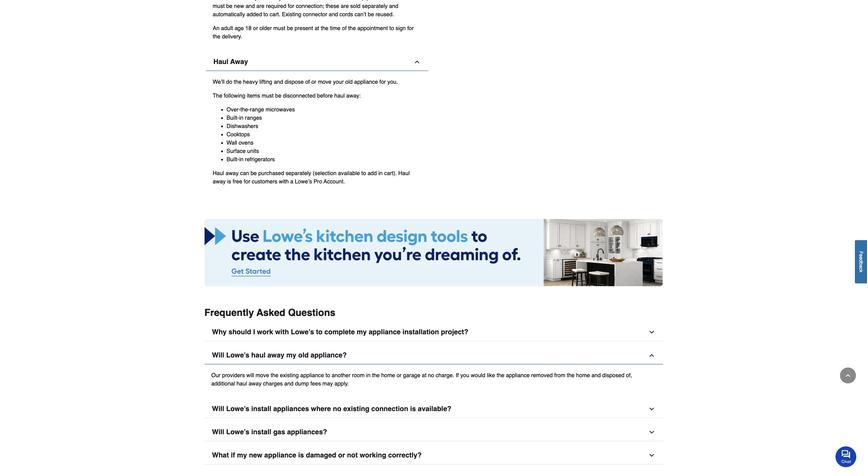 Task type: locate. For each thing, give the bounding box(es) containing it.
away down work
[[268, 351, 284, 359]]

home right from
[[576, 372, 590, 379]]

0 horizontal spatial my
[[237, 451, 247, 459]]

lifting
[[259, 79, 272, 85]]

haul inside haul away button
[[213, 58, 228, 66]]

0 vertical spatial install
[[251, 405, 271, 413]]

e
[[859, 254, 864, 257], [859, 257, 864, 260]]

with inside why should i work with lowe's to complete my appliance installation project? button
[[275, 328, 289, 336]]

haul inside our providers will move the existing appliance to another room in the home or garage at no charge. if you would like the appliance removed from the home and disposed of, additional haul away charges and dump fees may apply.
[[237, 381, 247, 387]]

1 horizontal spatial cords
[[395, 0, 409, 1]]

fees
[[259, 0, 270, 1], [311, 381, 321, 387]]

new
[[234, 3, 244, 9], [249, 451, 262, 459]]

the right like
[[497, 372, 504, 379]]

before
[[317, 93, 333, 99]]

to left complete
[[316, 328, 323, 336]]

1 vertical spatial will
[[212, 405, 224, 413]]

removed
[[531, 372, 553, 379]]

existing down apply.
[[343, 405, 369, 413]]

my inside will lowe's haul away my old appliance? 'button'
[[286, 351, 296, 359]]

and
[[347, 0, 356, 1], [246, 3, 255, 9], [389, 3, 398, 9], [329, 11, 338, 18], [274, 79, 283, 85], [592, 372, 601, 379], [284, 381, 294, 387]]

1 vertical spatial fees
[[311, 381, 321, 387]]

haul left away
[[213, 58, 228, 66]]

my inside what if my new appliance is damaged or not working correctly? button
[[237, 451, 247, 459]]

1 vertical spatial with
[[275, 328, 289, 336]]

1 horizontal spatial fees
[[311, 381, 321, 387]]

may left apply.
[[323, 381, 333, 387]]

or left garage
[[397, 372, 402, 379]]

new inside additional delivery fees may include travel costs, tools and trip permits. all cords must be new and are required for connection; these are sold separately and automatically added to cart. existing connector and cords can't be reused.
[[234, 3, 244, 9]]

0 horizontal spatial existing
[[280, 372, 299, 379]]

may up required
[[271, 0, 282, 1]]

0 horizontal spatial may
[[271, 0, 282, 1]]

lowe's up if
[[226, 428, 249, 436]]

1 horizontal spatial is
[[298, 451, 304, 459]]

installation
[[403, 328, 439, 336]]

an
[[213, 25, 220, 31]]

old left appliance?
[[298, 351, 309, 359]]

0 vertical spatial a
[[290, 179, 293, 185]]

move
[[318, 79, 331, 85], [256, 372, 269, 379]]

new down delivery
[[234, 3, 244, 9]]

cart). haul
[[384, 170, 410, 176]]

built-
[[227, 115, 239, 121], [227, 156, 239, 163]]

and down delivery
[[246, 3, 255, 9]]

move right "will" at the bottom left of page
[[256, 372, 269, 379]]

from
[[554, 372, 565, 379]]

0 horizontal spatial at
[[315, 25, 319, 31]]

install for gas
[[251, 428, 271, 436]]

haul up "will" at the bottom left of page
[[251, 351, 266, 359]]

1 horizontal spatial may
[[323, 381, 333, 387]]

0 vertical spatial old
[[345, 79, 353, 85]]

use lowe's kitchen design tools to create the kitchen you're dreaming of. get started. image
[[204, 219, 663, 286]]

1 vertical spatial haul
[[213, 170, 224, 176]]

my
[[357, 328, 367, 336], [286, 351, 296, 359], [237, 451, 247, 459]]

be
[[226, 3, 232, 9], [368, 11, 374, 18], [287, 25, 293, 31], [275, 93, 281, 99], [251, 170, 257, 176]]

1 horizontal spatial of
[[342, 25, 347, 31]]

0 horizontal spatial of
[[305, 79, 310, 85]]

install
[[251, 405, 271, 413], [251, 428, 271, 436]]

charge.
[[436, 372, 454, 379]]

1 horizontal spatial chevron up image
[[845, 372, 852, 379]]

away inside 'button'
[[268, 351, 284, 359]]

0 vertical spatial no
[[428, 372, 434, 379]]

our
[[211, 372, 221, 379]]

0 vertical spatial separately
[[362, 3, 388, 9]]

new right if
[[249, 451, 262, 459]]

will lowe's install appliances where no existing connection is available?
[[212, 405, 451, 413]]

must inside an adult age 18 or older must be present at the time of the appointment to sign for the delivery.
[[273, 25, 285, 31]]

with right work
[[275, 328, 289, 336]]

cords right all
[[395, 0, 409, 1]]

e up b
[[859, 257, 864, 260]]

1 horizontal spatial haul
[[251, 351, 266, 359]]

our providers will move the existing appliance to another room in the home or garage at no charge. if you would like the appliance removed from the home and disposed of, additional haul away charges and dump fees may apply.
[[211, 372, 632, 387]]

0 vertical spatial existing
[[280, 372, 299, 379]]

be left present
[[287, 25, 293, 31]]

additional delivery fees may include travel costs, tools and trip permits. all cords must be new and are required for connection; these are sold separately and automatically added to cart. existing connector and cords can't be reused.
[[213, 0, 409, 18]]

additional
[[211, 381, 235, 387]]

0 vertical spatial will
[[212, 351, 224, 359]]

and up sold
[[347, 0, 356, 1]]

haul left can at the top left of page
[[213, 170, 224, 176]]

a inside haul away can be purchased separately (selection available to add in cart). haul away is free for customers with a lowe's pro account.
[[290, 179, 293, 185]]

1 horizontal spatial are
[[341, 3, 349, 9]]

of right time
[[342, 25, 347, 31]]

1 vertical spatial separately
[[286, 170, 311, 176]]

appointment
[[357, 25, 388, 31]]

lowe's for away
[[226, 351, 249, 359]]

for down include
[[288, 3, 294, 9]]

lowe's up providers
[[226, 351, 249, 359]]

0 horizontal spatial is
[[227, 179, 231, 185]]

0 horizontal spatial no
[[333, 405, 341, 413]]

in
[[239, 115, 244, 121], [239, 156, 244, 163], [378, 170, 383, 176], [366, 372, 371, 379]]

is left free at left top
[[227, 179, 231, 185]]

(selection
[[313, 170, 337, 176]]

1 horizontal spatial separately
[[362, 3, 388, 9]]

in up dishwashers in the left top of the page
[[239, 115, 244, 121]]

1 vertical spatial my
[[286, 351, 296, 359]]

3 chevron down image from the top
[[648, 452, 655, 459]]

1 vertical spatial existing
[[343, 405, 369, 413]]

chevron down image
[[648, 429, 655, 436]]

built- down surface
[[227, 156, 239, 163]]

age
[[235, 25, 244, 31]]

1 home from the left
[[381, 372, 395, 379]]

lowe's down additional
[[226, 405, 249, 413]]

will inside will lowe's install appliances where no existing connection is available? button
[[212, 405, 224, 413]]

of,
[[626, 372, 632, 379]]

to
[[264, 11, 268, 18], [389, 25, 394, 31], [361, 170, 366, 176], [316, 328, 323, 336], [326, 372, 330, 379]]

0 vertical spatial chevron down image
[[648, 329, 655, 336]]

install up will lowe's install gas appliances?
[[251, 405, 271, 413]]

is left "available?"
[[410, 405, 416, 413]]

1 vertical spatial old
[[298, 351, 309, 359]]

2 vertical spatial will
[[212, 428, 224, 436]]

1 horizontal spatial move
[[318, 79, 331, 85]]

must down additional
[[213, 3, 225, 9]]

0 horizontal spatial a
[[290, 179, 293, 185]]

haul away
[[213, 58, 248, 66]]

home left garage
[[381, 372, 395, 379]]

chevron up image inside scroll to top element
[[845, 372, 852, 379]]

will inside will lowe's install gas appliances? button
[[212, 428, 224, 436]]

is inside haul away can be purchased separately (selection available to add in cart). haul away is free for customers with a lowe's pro account.
[[227, 179, 231, 185]]

1 install from the top
[[251, 405, 271, 413]]

0 vertical spatial with
[[279, 179, 289, 185]]

frequently
[[204, 307, 254, 318]]

and left dump
[[284, 381, 294, 387]]

0 vertical spatial chevron up image
[[648, 352, 655, 359]]

1 horizontal spatial a
[[859, 265, 864, 268]]

these
[[326, 3, 339, 9]]

will lowe's install gas appliances? button
[[204, 424, 663, 441]]

with down purchased
[[279, 179, 289, 185]]

1 vertical spatial chevron down image
[[648, 406, 655, 413]]

automatically
[[213, 11, 245, 18]]

chevron down image inside will lowe's install appliances where no existing connection is available? button
[[648, 406, 655, 413]]

fees right dump
[[311, 381, 321, 387]]

1 vertical spatial install
[[251, 428, 271, 436]]

my right if
[[237, 451, 247, 459]]

work
[[257, 328, 273, 336]]

2 horizontal spatial haul
[[334, 93, 345, 99]]

delivery
[[239, 0, 258, 1]]

0 horizontal spatial chevron up image
[[648, 352, 655, 359]]

separately left (selection
[[286, 170, 311, 176]]

2 vertical spatial haul
[[237, 381, 247, 387]]

1 horizontal spatial at
[[422, 372, 427, 379]]

1 horizontal spatial new
[[249, 451, 262, 459]]

2 vertical spatial chevron down image
[[648, 452, 655, 459]]

0 horizontal spatial fees
[[259, 0, 270, 1]]

are
[[256, 3, 264, 9], [341, 3, 349, 9]]

home
[[381, 372, 395, 379], [576, 372, 590, 379]]

0 horizontal spatial cords
[[340, 11, 353, 18]]

will up our
[[212, 351, 224, 359]]

project?
[[441, 328, 468, 336]]

should
[[229, 328, 251, 336]]

0 horizontal spatial new
[[234, 3, 244, 9]]

0 vertical spatial at
[[315, 25, 319, 31]]

away inside our providers will move the existing appliance to another room in the home or garage at no charge. if you would like the appliance removed from the home and disposed of, additional haul away charges and dump fees may apply.
[[249, 381, 262, 387]]

the
[[321, 25, 329, 31], [348, 25, 356, 31], [213, 33, 220, 40], [234, 79, 242, 85], [271, 372, 278, 379], [372, 372, 380, 379], [497, 372, 504, 379], [567, 372, 575, 379]]

lowe's inside 'button'
[[226, 351, 249, 359]]

2 install from the top
[[251, 428, 271, 436]]

be right can't
[[368, 11, 374, 18]]

at right garage
[[422, 372, 427, 379]]

1 horizontal spatial no
[[428, 372, 434, 379]]

existing
[[280, 372, 299, 379], [343, 405, 369, 413]]

haul inside haul away can be purchased separately (selection available to add in cart). haul away is free for customers with a lowe's pro account.
[[213, 170, 224, 176]]

following
[[224, 93, 245, 99]]

must
[[213, 3, 225, 9], [273, 25, 285, 31], [262, 93, 274, 99]]

0 horizontal spatial are
[[256, 3, 264, 9]]

haul down the your in the top left of the page
[[334, 93, 345, 99]]

1 vertical spatial at
[[422, 372, 427, 379]]

built- down over-
[[227, 115, 239, 121]]

no
[[428, 372, 434, 379], [333, 405, 341, 413]]

0 horizontal spatial old
[[298, 351, 309, 359]]

for inside haul away can be purchased separately (selection available to add in cart). haul away is free for customers with a lowe's pro account.
[[244, 179, 250, 185]]

we'll
[[213, 79, 225, 85]]

or left not
[[338, 451, 345, 459]]

all
[[388, 0, 394, 1]]

1 vertical spatial a
[[859, 265, 864, 268]]

or inside button
[[338, 451, 345, 459]]

is left "damaged"
[[298, 451, 304, 459]]

1 vertical spatial chevron up image
[[845, 372, 852, 379]]

chevron down image inside what if my new appliance is damaged or not working correctly? button
[[648, 452, 655, 459]]

1 horizontal spatial home
[[576, 372, 590, 379]]

to left sign
[[389, 25, 394, 31]]

1 vertical spatial move
[[256, 372, 269, 379]]

0 horizontal spatial home
[[381, 372, 395, 379]]

will inside will lowe's haul away my old appliance? 'button'
[[212, 351, 224, 359]]

1 horizontal spatial existing
[[343, 405, 369, 413]]

0 vertical spatial is
[[227, 179, 231, 185]]

chevron up image
[[414, 58, 420, 65]]

include
[[283, 0, 301, 1]]

existing inside our providers will move the existing appliance to another room in the home or garage at no charge. if you would like the appliance removed from the home and disposed of, additional haul away charges and dump fees may apply.
[[280, 372, 299, 379]]

will down additional
[[212, 405, 224, 413]]

0 vertical spatial built-
[[227, 115, 239, 121]]

scroll to top element
[[840, 368, 856, 384]]

customers
[[252, 179, 277, 185]]

surface
[[227, 148, 246, 154]]

move inside our providers will move the existing appliance to another room in the home or garage at no charge. if you would like the appliance removed from the home and disposed of, additional haul away charges and dump fees may apply.
[[256, 372, 269, 379]]

2 vertical spatial my
[[237, 451, 247, 459]]

for
[[288, 3, 294, 9], [407, 25, 414, 31], [380, 79, 386, 85], [244, 179, 250, 185]]

1 vertical spatial haul
[[251, 351, 266, 359]]

at inside an adult age 18 or older must be present at the time of the appointment to sign for the delivery.
[[315, 25, 319, 31]]

in right add
[[378, 170, 383, 176]]

for down can at the top left of page
[[244, 179, 250, 185]]

haul down providers
[[237, 381, 247, 387]]

or right the 18
[[253, 25, 258, 31]]

0 vertical spatial must
[[213, 3, 225, 9]]

install for appliances
[[251, 405, 271, 413]]

3 will from the top
[[212, 428, 224, 436]]

chevron down image
[[648, 329, 655, 336], [648, 406, 655, 413], [648, 452, 655, 459]]

install left gas
[[251, 428, 271, 436]]

or inside our providers will move the existing appliance to another room in the home or garage at no charge. if you would like the appliance removed from the home and disposed of, additional haul away charges and dump fees may apply.
[[397, 372, 402, 379]]

e up d
[[859, 254, 864, 257]]

0 horizontal spatial move
[[256, 372, 269, 379]]

2 chevron down image from the top
[[648, 406, 655, 413]]

a up k
[[859, 265, 864, 268]]

disconnected
[[283, 93, 316, 99]]

must right older
[[273, 25, 285, 31]]

cords down sold
[[340, 11, 353, 18]]

no left charge. in the right of the page
[[428, 372, 434, 379]]

chevron down image inside why should i work with lowe's to complete my appliance installation project? button
[[648, 329, 655, 336]]

haul
[[213, 58, 228, 66], [213, 170, 224, 176]]

1 vertical spatial no
[[333, 405, 341, 413]]

ranges
[[245, 115, 262, 121]]

what
[[212, 451, 229, 459]]

are up added
[[256, 3, 264, 9]]

existing up dump
[[280, 372, 299, 379]]

haul for haul away can be purchased separately (selection available to add in cart). haul away is free for customers with a lowe's pro account.
[[213, 170, 224, 176]]

lowe's inside haul away can be purchased separately (selection available to add in cart). haul away is free for customers with a lowe's pro account.
[[295, 179, 312, 185]]

chevron up image
[[648, 352, 655, 359], [845, 372, 852, 379]]

heavy
[[243, 79, 258, 85]]

move left the your in the top left of the page
[[318, 79, 331, 85]]

0 horizontal spatial haul
[[237, 381, 247, 387]]

away down "will" at the bottom left of page
[[249, 381, 262, 387]]

are down tools
[[341, 3, 349, 9]]

with inside haul away can be purchased separately (selection available to add in cart). haul away is free for customers with a lowe's pro account.
[[279, 179, 289, 185]]

1 vertical spatial may
[[323, 381, 333, 387]]

0 vertical spatial fees
[[259, 0, 270, 1]]

0 vertical spatial my
[[357, 328, 367, 336]]

to inside haul away can be purchased separately (selection available to add in cart). haul away is free for customers with a lowe's pro account.
[[361, 170, 366, 176]]

chevron down image for correctly?
[[648, 452, 655, 459]]

to left add
[[361, 170, 366, 176]]

1 are from the left
[[256, 3, 264, 9]]

travel
[[302, 0, 316, 1]]

be right can at the top left of page
[[251, 170, 257, 176]]

separately
[[362, 3, 388, 9], [286, 170, 311, 176]]

existing inside button
[[343, 405, 369, 413]]

to left the another
[[326, 372, 330, 379]]

my up dump
[[286, 351, 296, 359]]

my right complete
[[357, 328, 367, 336]]

the right do
[[234, 79, 242, 85]]

for right sign
[[407, 25, 414, 31]]

1 chevron down image from the top
[[648, 329, 655, 336]]

1 vertical spatial new
[[249, 451, 262, 459]]

of inside an adult age 18 or older must be present at the time of the appointment to sign for the delivery.
[[342, 25, 347, 31]]

1 vertical spatial is
[[410, 405, 416, 413]]

older
[[260, 25, 272, 31]]

will up what on the left
[[212, 428, 224, 436]]

0 horizontal spatial separately
[[286, 170, 311, 176]]

0 vertical spatial of
[[342, 25, 347, 31]]

delivery.
[[222, 33, 242, 40]]

1 horizontal spatial my
[[286, 351, 296, 359]]

room
[[352, 372, 365, 379]]

at right present
[[315, 25, 319, 31]]

1 vertical spatial must
[[273, 25, 285, 31]]

fees up required
[[259, 0, 270, 1]]

to left cart. at the top left of page
[[264, 11, 268, 18]]

of right dispose
[[305, 79, 310, 85]]

like
[[487, 372, 495, 379]]

old right the your in the top left of the page
[[345, 79, 353, 85]]

a left "pro"
[[290, 179, 293, 185]]

complete
[[325, 328, 355, 336]]

0 vertical spatial haul
[[213, 58, 228, 66]]

0 vertical spatial cords
[[395, 0, 409, 1]]

2 horizontal spatial my
[[357, 328, 367, 336]]

2 will from the top
[[212, 405, 224, 413]]

separately down the permits.
[[362, 3, 388, 9]]

lowe's left "pro"
[[295, 179, 312, 185]]

my inside why should i work with lowe's to complete my appliance installation project? button
[[357, 328, 367, 336]]

must inside additional delivery fees may include travel costs, tools and trip permits. all cords must be new and are required for connection; these are sold separately and automatically added to cart. existing connector and cords can't be reused.
[[213, 3, 225, 9]]

free
[[233, 179, 242, 185]]

away
[[230, 58, 248, 66]]

1 vertical spatial built-
[[227, 156, 239, 163]]

lowe's for gas
[[226, 428, 249, 436]]

d
[[859, 260, 864, 262]]

0 vertical spatial new
[[234, 3, 244, 9]]

in right room
[[366, 372, 371, 379]]

0 vertical spatial may
[[271, 0, 282, 1]]

with
[[279, 179, 289, 185], [275, 328, 289, 336]]

must down lifting
[[262, 93, 274, 99]]

no right the where
[[333, 405, 341, 413]]

1 will from the top
[[212, 351, 224, 359]]



Task type: describe. For each thing, give the bounding box(es) containing it.
f e e d b a c k button
[[855, 240, 867, 283]]

lowe's for appliances
[[226, 405, 249, 413]]

over-
[[227, 106, 240, 113]]

the right from
[[567, 372, 575, 379]]

dump
[[295, 381, 309, 387]]

old inside 'button'
[[298, 351, 309, 359]]

2 vertical spatial is
[[298, 451, 304, 459]]

haul away button
[[206, 53, 428, 71]]

added
[[247, 11, 262, 18]]

separately inside additional delivery fees may include travel costs, tools and trip permits. all cords must be new and are required for connection; these are sold separately and automatically added to cart. existing connector and cords can't be reused.
[[362, 3, 388, 9]]

dishwashers
[[227, 123, 258, 129]]

will lowe's install appliances where no existing connection is available? button
[[204, 400, 663, 418]]

damaged
[[306, 451, 336, 459]]

trip
[[357, 0, 365, 1]]

cart.
[[270, 11, 280, 18]]

an adult age 18 or older must be present at the time of the appointment to sign for the delivery.
[[213, 25, 414, 40]]

or inside an adult age 18 or older must be present at the time of the appointment to sign for the delivery.
[[253, 25, 258, 31]]

not
[[347, 451, 358, 459]]

in inside haul away can be purchased separately (selection available to add in cart). haul away is free for customers with a lowe's pro account.
[[378, 170, 383, 176]]

b
[[859, 262, 864, 265]]

fees inside our providers will move the existing appliance to another room in the home or garage at no charge. if you would like the appliance removed from the home and disposed of, additional haul away charges and dump fees may apply.
[[311, 381, 321, 387]]

the down can't
[[348, 25, 356, 31]]

your
[[333, 79, 344, 85]]

purchased
[[258, 170, 284, 176]]

haul inside will lowe's haul away my old appliance? 'button'
[[251, 351, 266, 359]]

can
[[240, 170, 249, 176]]

range
[[250, 106, 264, 113]]

2 are from the left
[[341, 3, 349, 9]]

account.
[[324, 179, 345, 185]]

asked
[[256, 307, 285, 318]]

frequently asked questions
[[204, 307, 336, 318]]

2 built- from the top
[[227, 156, 239, 163]]

the down an
[[213, 33, 220, 40]]

appliances?
[[287, 428, 327, 436]]

c
[[859, 268, 864, 270]]

add
[[368, 170, 377, 176]]

cooktops
[[227, 131, 250, 138]]

in inside our providers will move the existing appliance to another room in the home or garage at no charge. if you would like the appliance removed from the home and disposed of, additional haul away charges and dump fees may apply.
[[366, 372, 371, 379]]

haul for haul away
[[213, 58, 228, 66]]

or right dispose
[[311, 79, 316, 85]]

the left time
[[321, 25, 329, 31]]

1 vertical spatial cords
[[340, 11, 353, 18]]

over-the-range microwaves built-in ranges dishwashers cooktops wall ovens surface units built-in refrigerators
[[227, 106, 295, 163]]

you
[[460, 372, 469, 379]]

1 built- from the top
[[227, 115, 239, 121]]

chat invite button image
[[836, 446, 857, 467]]

at inside our providers will move the existing appliance to another room in the home or garage at no charge. if you would like the appliance removed from the home and disposed of, additional haul away charges and dump fees may apply.
[[422, 372, 427, 379]]

ovens
[[239, 140, 253, 146]]

0 vertical spatial move
[[318, 79, 331, 85]]

to inside an adult age 18 or older must be present at the time of the appointment to sign for the delivery.
[[389, 25, 394, 31]]

and down all
[[389, 3, 398, 9]]

time
[[330, 25, 341, 31]]

will for will lowe's install appliances where no existing connection is available?
[[212, 405, 224, 413]]

2 horizontal spatial is
[[410, 405, 416, 413]]

will for will lowe's install gas appliances?
[[212, 428, 224, 436]]

away left free at left top
[[213, 179, 226, 185]]

f e e d b a c k
[[859, 251, 864, 272]]

1 e from the top
[[859, 254, 864, 257]]

available?
[[418, 405, 451, 413]]

adult
[[221, 25, 233, 31]]

would
[[471, 372, 485, 379]]

do
[[226, 79, 232, 85]]

to inside our providers will move the existing appliance to another room in the home or garage at no charge. if you would like the appliance removed from the home and disposed of, additional haul away charges and dump fees may apply.
[[326, 372, 330, 379]]

separately inside haul away can be purchased separately (selection available to add in cart). haul away is free for customers with a lowe's pro account.
[[286, 170, 311, 176]]

gas
[[273, 428, 285, 436]]

present
[[295, 25, 313, 31]]

what if my new appliance is damaged or not working correctly? button
[[204, 447, 663, 464]]

questions
[[288, 307, 336, 318]]

2 vertical spatial must
[[262, 93, 274, 99]]

pro
[[314, 179, 322, 185]]

costs,
[[317, 0, 332, 1]]

if
[[231, 451, 235, 459]]

new inside button
[[249, 451, 262, 459]]

if
[[456, 372, 459, 379]]

can't
[[355, 11, 366, 18]]

k
[[859, 270, 864, 272]]

connector
[[303, 11, 327, 18]]

the right room
[[372, 372, 380, 379]]

i
[[253, 328, 255, 336]]

for inside an adult age 18 or older must be present at the time of the appointment to sign for the delivery.
[[407, 25, 414, 31]]

to inside additional delivery fees may include travel costs, tools and trip permits. all cords must be new and are required for connection; these are sold separately and automatically added to cart. existing connector and cords can't be reused.
[[264, 11, 268, 18]]

and down these
[[329, 11, 338, 18]]

lowe's down questions
[[291, 328, 314, 336]]

no inside button
[[333, 405, 341, 413]]

away up free at left top
[[226, 170, 239, 176]]

charges
[[263, 381, 283, 387]]

1 horizontal spatial old
[[345, 79, 353, 85]]

existing
[[282, 11, 301, 18]]

may inside additional delivery fees may include travel costs, tools and trip permits. all cords must be new and are required for connection; these are sold separately and automatically added to cart. existing connector and cords can't be reused.
[[271, 0, 282, 1]]

chevron up image inside will lowe's haul away my old appliance? 'button'
[[648, 352, 655, 359]]

f
[[859, 251, 864, 254]]

will for will lowe's haul away my old appliance?
[[212, 351, 224, 359]]

haul away can be purchased separately (selection available to add in cart). haul away is free for customers with a lowe's pro account.
[[213, 170, 410, 185]]

0 vertical spatial haul
[[334, 93, 345, 99]]

why should i work with lowe's to complete my appliance installation project? button
[[204, 324, 663, 341]]

garage
[[403, 372, 420, 379]]

for inside additional delivery fees may include travel costs, tools and trip permits. all cords must be new and are required for connection; these are sold separately and automatically added to cart. existing connector and cords can't be reused.
[[288, 3, 294, 9]]

what if my new appliance is damaged or not working correctly?
[[212, 451, 422, 459]]

connection;
[[296, 3, 324, 9]]

1 vertical spatial of
[[305, 79, 310, 85]]

and left disposed
[[592, 372, 601, 379]]

will lowe's haul away my old appliance?
[[212, 351, 347, 359]]

apply.
[[335, 381, 349, 387]]

to inside why should i work with lowe's to complete my appliance installation project? button
[[316, 328, 323, 336]]

units
[[247, 148, 259, 154]]

and right lifting
[[274, 79, 283, 85]]

sign
[[396, 25, 406, 31]]

the up charges
[[271, 372, 278, 379]]

another
[[332, 372, 351, 379]]

be down additional
[[226, 3, 232, 9]]

the
[[213, 93, 222, 99]]

the following items must be disconnected before haul away:
[[213, 93, 361, 99]]

chevron down image for installation
[[648, 329, 655, 336]]

a inside f e e d b a c k "button"
[[859, 265, 864, 268]]

for left 'you.'
[[380, 79, 386, 85]]

disposed
[[602, 372, 625, 379]]

microwaves
[[266, 106, 295, 113]]

may inside our providers will move the existing appliance to another room in the home or garage at no charge. if you would like the appliance removed from the home and disposed of, additional haul away charges and dump fees may apply.
[[323, 381, 333, 387]]

in down surface
[[239, 156, 244, 163]]

refrigerators
[[245, 156, 275, 163]]

be inside an adult age 18 or older must be present at the time of the appointment to sign for the delivery.
[[287, 25, 293, 31]]

you.
[[388, 79, 398, 85]]

18
[[245, 25, 252, 31]]

no inside our providers will move the existing appliance to another room in the home or garage at no charge. if you would like the appliance removed from the home and disposed of, additional haul away charges and dump fees may apply.
[[428, 372, 434, 379]]

fees inside additional delivery fees may include travel costs, tools and trip permits. all cords must be new and are required for connection; these are sold separately and automatically added to cart. existing connector and cords can't be reused.
[[259, 0, 270, 1]]

why
[[212, 328, 227, 336]]

correctly?
[[388, 451, 422, 459]]

the-
[[240, 106, 250, 113]]

available
[[338, 170, 360, 176]]

required
[[266, 3, 286, 9]]

be inside haul away can be purchased separately (selection available to add in cart). haul away is free for customers with a lowe's pro account.
[[251, 170, 257, 176]]

working
[[360, 451, 386, 459]]

2 e from the top
[[859, 257, 864, 260]]

be up microwaves in the top of the page
[[275, 93, 281, 99]]

connection
[[371, 405, 408, 413]]

sold
[[350, 3, 361, 9]]

2 home from the left
[[576, 372, 590, 379]]



Task type: vqa. For each thing, say whether or not it's contained in the screenshot.
Buying
no



